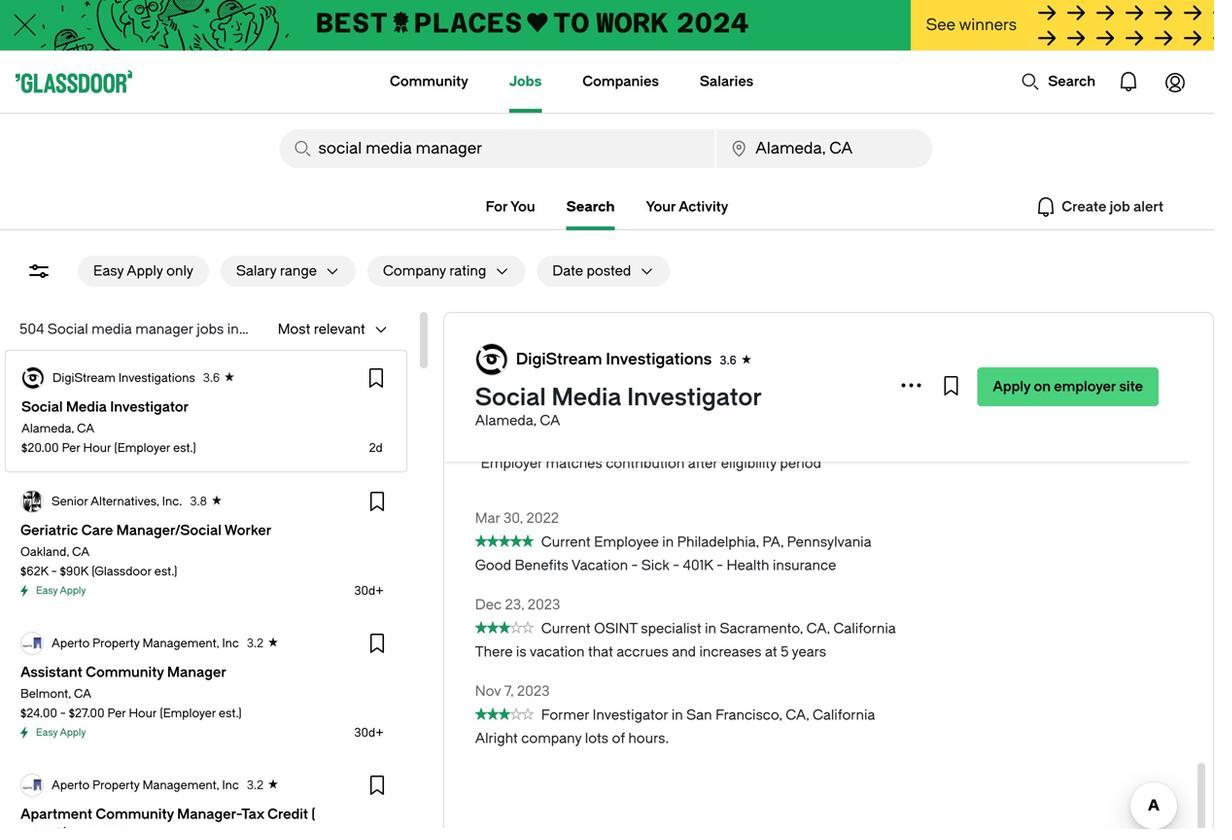 Task type: locate. For each thing, give the bounding box(es) containing it.
3 status from the top
[[475, 709, 534, 720]]

3.6 for digistream investigations logo to the right
[[720, 354, 737, 368]]

ca for oakland, ca $62k - $90k (glassdoor est.)
[[72, 546, 90, 559]]

(4
[[660, 308, 672, 324]]

1 vertical spatial (employer
[[160, 707, 216, 721]]

30d+ for 3.8
[[354, 585, 384, 598]]

1 horizontal spatial 3.6
[[720, 354, 737, 368]]

ca up $90k
[[72, 546, 90, 559]]

- right 401k
[[717, 558, 724, 574]]

ca down range
[[307, 321, 327, 338]]

search inside button
[[1049, 73, 1096, 89]]

easy apply down $90k
[[36, 586, 86, 597]]

1 3.0 stars out of 5 image from the top
[[475, 620, 534, 638]]

investigator
[[627, 384, 762, 411], [593, 708, 669, 724]]

0 horizontal spatial per
[[62, 442, 80, 455]]

3.0 stars out of 5 image
[[475, 620, 534, 638], [475, 706, 534, 724]]

0 vertical spatial per
[[62, 442, 80, 455]]

health up "medical, on the left of page
[[475, 370, 518, 386]]

0 vertical spatial inc
[[222, 637, 239, 651]]

easy apply for $27.00
[[36, 728, 86, 739]]

hour up senior alternatives, inc.
[[83, 442, 111, 455]]

0 horizontal spatial digistream
[[53, 372, 116, 385]]

ca down dental, at the left of the page
[[540, 413, 561, 429]]

aperto property management, inc down belmont, ca $24.00 - $27.00 per hour (employer est.)
[[52, 779, 239, 793]]

digistream up 'insurance'
[[516, 351, 603, 369]]

dec 23, 2023
[[475, 597, 561, 613]]

- inside belmont, ca $24.00 - $27.00 per hour (employer est.)
[[60, 707, 66, 721]]

digistream inside jobs list element
[[53, 372, 116, 385]]

(employer inside alameda, ca $20.00 per hour (employer est.)
[[114, 442, 170, 455]]

oakland, ca $62k - $90k (glassdoor est.)
[[20, 546, 177, 579]]

current for mar 30, 2022
[[542, 535, 591, 551]]

est.) inside oakland, ca $62k - $90k (glassdoor est.)
[[154, 565, 177, 579]]

3.0 stars out of 5 image down 7,
[[475, 706, 534, 724]]

per inside belmont, ca $24.00 - $27.00 per hour (employer est.)
[[107, 707, 126, 721]]

is
[[516, 644, 527, 660]]

0 vertical spatial 2023
[[528, 597, 561, 613]]

ca
[[307, 321, 327, 338], [540, 413, 561, 429], [77, 422, 94, 436], [72, 546, 90, 559], [74, 688, 91, 701]]

5.0 stars out of 5 image
[[475, 533, 534, 551]]

- right $62k
[[51, 565, 57, 579]]

investigations down manager
[[118, 372, 195, 385]]

2d
[[369, 442, 383, 455]]

digistream investigations logo image up "medical, on the left of page
[[476, 344, 508, 375]]

health insurance (3 comments) "medical, dental, vision ,life family life options"
[[475, 370, 771, 410]]

california down years
[[813, 708, 876, 724]]

period"
[[781, 456, 828, 472]]

0 horizontal spatial 3.6
[[203, 372, 220, 385]]

inc.
[[162, 495, 182, 509]]

aperto property management, inc up belmont, ca $24.00 - $27.00 per hour (employer est.)
[[52, 637, 239, 651]]

2023 right 23,
[[528, 597, 561, 613]]

1 vertical spatial california
[[813, 708, 876, 724]]

1 horizontal spatial digistream investigations logo image
[[476, 344, 508, 375]]

search up date posted
[[567, 199, 615, 215]]

health down "pa,"
[[727, 558, 770, 574]]

per right $20.00
[[62, 442, 80, 455]]

easy apply
[[36, 586, 86, 597], [36, 728, 86, 739]]

1 30d+ from the top
[[354, 585, 384, 598]]

ca, up years
[[807, 621, 831, 637]]

2 vertical spatial status
[[475, 709, 534, 720]]

alright company lots of hours.
[[475, 731, 669, 747]]

in
[[227, 321, 239, 338], [663, 535, 674, 551], [705, 621, 717, 637], [672, 708, 684, 724]]

1 aperto from the top
[[52, 637, 90, 651]]

2 none field from the left
[[717, 129, 933, 168]]

property for first "aperto property management, inc logo" from the bottom
[[93, 779, 140, 793]]

management, up belmont, ca $24.00 - $27.00 per hour (employer est.)
[[143, 637, 219, 651]]

aperto property management, inc logo image up belmont,
[[21, 633, 43, 655]]

2 horizontal spatial alameda,
[[475, 413, 537, 429]]

3.6 down jobs
[[203, 372, 220, 385]]

jobs link
[[510, 51, 542, 113]]

social inside social media investigator alameda, ca
[[475, 384, 546, 411]]

digistream down the media
[[53, 372, 116, 385]]

insurance
[[522, 370, 586, 386]]

0 vertical spatial est.)
[[173, 442, 196, 455]]

0 vertical spatial 3.2
[[247, 637, 264, 651]]

vision
[[585, 393, 623, 410]]

comments) inside health insurance (3 comments) "medical, dental, vision ,life family life options"
[[608, 370, 683, 386]]

-
[[632, 558, 638, 574], [673, 558, 680, 574], [717, 558, 724, 574], [51, 565, 57, 579], [60, 707, 66, 721]]

lottie animation container image
[[312, 51, 391, 111], [312, 51, 391, 111], [1106, 58, 1153, 105], [1153, 58, 1199, 105]]

management, down belmont, ca $24.00 - $27.00 per hour (employer est.)
[[143, 779, 219, 793]]

1 horizontal spatial per
[[107, 707, 126, 721]]

companies
[[583, 73, 659, 89]]

2023 right 7,
[[517, 684, 550, 700]]

on
[[1034, 379, 1052, 395]]

property down $27.00
[[93, 779, 140, 793]]

apply on employer site
[[994, 379, 1144, 395]]

investigations down leave
[[606, 351, 712, 369]]

search button
[[1012, 62, 1106, 101]]

ca inside alameda, ca $20.00 per hour (employer est.)
[[77, 422, 94, 436]]

hour inside belmont, ca $24.00 - $27.00 per hour (employer est.)
[[129, 707, 157, 721]]

for
[[486, 199, 508, 215]]

search down see winners link
[[1049, 73, 1096, 89]]

aperto property management, inc logo image down $24.00
[[21, 775, 43, 797]]

0 vertical spatial 3.6
[[720, 354, 737, 368]]

0 vertical spatial comments)
[[675, 308, 749, 324]]

aperto up belmont,
[[52, 637, 90, 651]]

california
[[834, 621, 897, 637], [813, 708, 876, 724]]

california for current osint specialist in sacramento, ca, california
[[834, 621, 897, 637]]

1 vertical spatial 3.2
[[247, 779, 264, 793]]

1 vertical spatial ca,
[[786, 708, 810, 724]]

1 vertical spatial easy
[[36, 586, 58, 597]]

investigator up of
[[593, 708, 669, 724]]

activity
[[679, 199, 729, 215]]

san
[[687, 708, 713, 724]]

1 vertical spatial easy apply
[[36, 728, 86, 739]]

0 vertical spatial status
[[475, 535, 534, 547]]

easy down $62k
[[36, 586, 58, 597]]

jobs
[[510, 73, 542, 89]]

companies link
[[583, 51, 659, 113]]

california down the insurance
[[834, 621, 897, 637]]

1 vertical spatial 30d+
[[354, 727, 384, 740]]

current for dec 23, 2023
[[542, 621, 591, 637]]

ca inside oakland, ca $62k - $90k (glassdoor est.)
[[72, 546, 90, 559]]

jobs list element
[[4, 349, 408, 830]]

social
[[48, 321, 88, 338], [475, 384, 546, 411]]

1 vertical spatial per
[[107, 707, 126, 721]]

"employer matches contribution after eligibility period"
[[475, 456, 828, 472]]

1 vertical spatial status
[[475, 622, 534, 634]]

per right $27.00
[[107, 707, 126, 721]]

easy down $24.00
[[36, 728, 58, 739]]

0 horizontal spatial digistream investigations
[[53, 372, 195, 385]]

alameda, down "medical, on the left of page
[[475, 413, 537, 429]]

belmont, ca $24.00 - $27.00 per hour (employer est.)
[[20, 688, 242, 721]]

winners
[[960, 16, 1018, 34]]

apply
[[127, 263, 163, 279], [994, 379, 1031, 395], [60, 586, 86, 597], [60, 728, 86, 739]]

per inside alameda, ca $20.00 per hour (employer est.)
[[62, 442, 80, 455]]

1 vertical spatial social
[[475, 384, 546, 411]]

contribution
[[606, 456, 685, 472]]

alameda, down salary range dropdown button
[[242, 321, 303, 338]]

dental,
[[539, 393, 582, 410]]

1 current from the top
[[542, 535, 591, 551]]

leave
[[613, 308, 652, 324]]

dec
[[475, 597, 502, 613]]

1 property from the top
[[93, 637, 140, 651]]

social right 504
[[48, 321, 88, 338]]

1 aperto property management, inc logo image from the top
[[21, 633, 43, 655]]

0 vertical spatial easy
[[93, 263, 124, 279]]

media
[[92, 321, 132, 338]]

1 horizontal spatial search
[[1049, 73, 1096, 89]]

0 vertical spatial current
[[542, 535, 591, 551]]

0 horizontal spatial search
[[567, 199, 615, 215]]

1 horizontal spatial digistream
[[516, 351, 603, 369]]

in up increases
[[705, 621, 717, 637]]

vacation
[[530, 644, 585, 660]]

3.0 stars out of 5 image for 23,
[[475, 620, 534, 638]]

1 vertical spatial investigations
[[118, 372, 195, 385]]

0 vertical spatial health
[[475, 370, 518, 386]]

- left sick
[[632, 558, 638, 574]]

former investigator in san francisco, ca, california
[[542, 708, 876, 724]]

2 inc from the top
[[222, 779, 239, 793]]

2 aperto from the top
[[52, 779, 90, 793]]

1 vertical spatial investigator
[[593, 708, 669, 724]]

see
[[927, 16, 956, 34]]

easy apply down $24.00
[[36, 728, 86, 739]]

1 aperto property management, inc from the top
[[52, 637, 239, 651]]

0 vertical spatial ca,
[[807, 621, 831, 637]]

0 horizontal spatial investigations
[[118, 372, 195, 385]]

1 vertical spatial current
[[542, 621, 591, 637]]

None field
[[280, 129, 715, 168], [717, 129, 933, 168]]

alameda, up $20.00
[[21, 422, 74, 436]]

(employer
[[114, 442, 170, 455], [160, 707, 216, 721]]

3.6 up options"
[[720, 354, 737, 368]]

rating
[[450, 263, 487, 279]]

0 vertical spatial aperto property management, inc
[[52, 637, 239, 651]]

0 horizontal spatial social
[[48, 321, 88, 338]]

1 vertical spatial hour
[[129, 707, 157, 721]]

1 easy apply from the top
[[36, 586, 86, 597]]

0 vertical spatial hour
[[83, 442, 111, 455]]

status down 7,
[[475, 709, 534, 720]]

salary range button
[[221, 256, 317, 287]]

,life
[[626, 393, 649, 410]]

inc
[[222, 637, 239, 651], [222, 779, 239, 793]]

2 3.0 stars out of 5 image from the top
[[475, 706, 534, 724]]

apply left on
[[994, 379, 1031, 395]]

1 vertical spatial property
[[93, 779, 140, 793]]

1 horizontal spatial none field
[[717, 129, 933, 168]]

1 horizontal spatial social
[[475, 384, 546, 411]]

0 vertical spatial easy apply
[[36, 586, 86, 597]]

0 horizontal spatial health
[[475, 370, 518, 386]]

1 horizontal spatial digistream investigations
[[516, 351, 712, 369]]

$24.00
[[20, 707, 57, 721]]

3.8
[[190, 495, 207, 509]]

0 vertical spatial aperto
[[52, 637, 90, 651]]

hour right $27.00
[[129, 707, 157, 721]]

0 horizontal spatial digistream investigations logo image
[[22, 368, 44, 389]]

ca,
[[807, 621, 831, 637], [786, 708, 810, 724]]

salary range
[[236, 263, 317, 279]]

inc for first "aperto property management, inc logo" from the bottom
[[222, 779, 239, 793]]

0 vertical spatial 30d+
[[354, 585, 384, 598]]

(3
[[593, 370, 605, 386]]

2 management, from the top
[[143, 779, 219, 793]]

0 vertical spatial investigator
[[627, 384, 762, 411]]

1 vertical spatial 3.0 stars out of 5 image
[[475, 706, 534, 724]]

easy for senior
[[36, 586, 58, 597]]

1 vertical spatial inc
[[222, 779, 239, 793]]

1 vertical spatial aperto property management, inc
[[52, 779, 239, 793]]

3.0 stars out of 5 image down 23,
[[475, 620, 534, 638]]

0 vertical spatial investigations
[[606, 351, 712, 369]]

mar
[[475, 511, 500, 527]]

0 horizontal spatial hour
[[83, 442, 111, 455]]

ca inside belmont, ca $24.00 - $27.00 per hour (employer est.)
[[74, 688, 91, 701]]

aperto property management, inc logo image
[[21, 633, 43, 655], [21, 775, 43, 797]]

aperto down $27.00
[[52, 779, 90, 793]]

1 vertical spatial 3.6
[[203, 372, 220, 385]]

1 inc from the top
[[222, 637, 239, 651]]

lots
[[585, 731, 609, 747]]

2 aperto property management, inc from the top
[[52, 779, 239, 793]]

digistream investigations logo image down 504
[[22, 368, 44, 389]]

ca up senior
[[77, 422, 94, 436]]

0 vertical spatial aperto property management, inc logo image
[[21, 633, 43, 655]]

most
[[278, 321, 311, 338]]

1 vertical spatial health
[[727, 558, 770, 574]]

2 3.2 from the top
[[247, 779, 264, 793]]

investigations
[[606, 351, 712, 369], [118, 372, 195, 385]]

1 vertical spatial aperto property management, inc logo image
[[21, 775, 43, 797]]

0 vertical spatial search
[[1049, 73, 1096, 89]]

lottie animation container image
[[1106, 58, 1153, 105], [1153, 58, 1199, 105], [1022, 72, 1041, 91], [1022, 72, 1041, 91]]

posted
[[587, 263, 632, 279]]

social down "they
[[475, 384, 546, 411]]

current
[[542, 535, 591, 551], [542, 621, 591, 637]]

0 vertical spatial digistream
[[516, 351, 603, 369]]

comments) up "
[[675, 308, 749, 324]]

- left $27.00
[[60, 707, 66, 721]]

0 vertical spatial 3.0 stars out of 5 image
[[475, 620, 534, 638]]

salaries
[[700, 73, 754, 89]]

0 vertical spatial (employer
[[114, 442, 170, 455]]

2 easy apply from the top
[[36, 728, 86, 739]]

3.6 inside jobs list element
[[203, 372, 220, 385]]

aperto property management, inc for first "aperto property management, inc logo" from the top of the jobs list element
[[52, 637, 239, 651]]

digistream investigations logo image
[[476, 344, 508, 375], [22, 368, 44, 389]]

ca, right francisco,
[[786, 708, 810, 724]]

california for former investigator in san francisco, ca, california
[[813, 708, 876, 724]]

0 vertical spatial california
[[834, 621, 897, 637]]

2 current from the top
[[542, 621, 591, 637]]

apply left "only"
[[127, 263, 163, 279]]

1 vertical spatial est.)
[[154, 565, 177, 579]]

investigator down "
[[627, 384, 762, 411]]

1 vertical spatial management,
[[143, 779, 219, 793]]

1 status from the top
[[475, 535, 534, 547]]

status down 30,
[[475, 535, 534, 547]]

0 vertical spatial social
[[48, 321, 88, 338]]

company rating
[[383, 263, 487, 279]]

2 30d+ from the top
[[354, 727, 384, 740]]

0 vertical spatial digistream investigations
[[516, 351, 712, 369]]

2 property from the top
[[93, 779, 140, 793]]

aperto for first "aperto property management, inc logo" from the bottom
[[52, 779, 90, 793]]

0 horizontal spatial none field
[[280, 129, 715, 168]]

1 none field from the left
[[280, 129, 715, 168]]

1 vertical spatial 2023
[[517, 684, 550, 700]]

- inside oakland, ca $62k - $90k (glassdoor est.)
[[51, 565, 57, 579]]

status for 7,
[[475, 709, 534, 720]]

there
[[475, 644, 513, 660]]

$62k
[[20, 565, 48, 579]]

1 vertical spatial search
[[567, 199, 615, 215]]

maternity
[[581, 331, 642, 347]]

easy apply for $90k
[[36, 586, 86, 597]]

1 vertical spatial digistream investigations
[[53, 372, 195, 385]]

senior
[[52, 495, 88, 509]]

1 vertical spatial comments)
[[608, 370, 683, 386]]

date posted button
[[537, 256, 632, 287]]

aperto
[[52, 637, 90, 651], [52, 779, 90, 793]]

comments) up ",life"
[[608, 370, 683, 386]]

property up belmont, ca $24.00 - $27.00 per hour (employer est.)
[[93, 637, 140, 651]]

nov
[[475, 684, 501, 700]]

in left san
[[672, 708, 684, 724]]

0 vertical spatial management,
[[143, 637, 219, 651]]

est.) for oakland, ca $62k - $90k (glassdoor est.)
[[154, 565, 177, 579]]

1 vertical spatial aperto
[[52, 779, 90, 793]]

manager
[[135, 321, 193, 338]]

23,
[[505, 597, 525, 613]]

1 horizontal spatial hour
[[129, 707, 157, 721]]

est.) inside alameda, ca $20.00 per hour (employer est.)
[[173, 442, 196, 455]]

30d+ for 3.2
[[354, 727, 384, 740]]

2 status from the top
[[475, 622, 534, 634]]

digistream
[[516, 351, 603, 369], [53, 372, 116, 385]]

current up the vacation
[[542, 621, 591, 637]]

current down 2022
[[542, 535, 591, 551]]

social media investigator alameda, ca
[[475, 384, 762, 429]]

in up good benefits vacation - sick - 401k - health insurance
[[663, 535, 674, 551]]

- for belmont, ca $24.00 - $27.00 per hour (employer est.)
[[60, 707, 66, 721]]

digistream investigations down the media
[[53, 372, 195, 385]]

status down 23,
[[475, 622, 534, 634]]

0 vertical spatial property
[[93, 637, 140, 651]]

easy up the media
[[93, 263, 124, 279]]

"they
[[475, 331, 512, 347]]

leave
[[645, 331, 679, 347]]

2 vertical spatial easy
[[36, 728, 58, 739]]

0 horizontal spatial alameda,
[[21, 422, 74, 436]]

2 vertical spatial est.)
[[219, 707, 242, 721]]

search
[[1049, 73, 1096, 89], [567, 199, 615, 215]]

digistream investigations down maternity
[[516, 351, 712, 369]]

apply inside button
[[127, 263, 163, 279]]

ca up $27.00
[[74, 688, 91, 701]]

sacramento,
[[720, 621, 804, 637]]

status
[[475, 535, 534, 547], [475, 622, 534, 634], [475, 709, 534, 720]]

1 vertical spatial digistream
[[53, 372, 116, 385]]



Task type: vqa. For each thing, say whether or not it's contained in the screenshot.
topmost Comments)
yes



Task type: describe. For each thing, give the bounding box(es) containing it.
nov 7, 2023
[[475, 684, 550, 700]]

easy inside button
[[93, 263, 124, 279]]

good benefits vacation - sick - 401k - health insurance
[[475, 558, 837, 574]]

Search location field
[[717, 129, 933, 168]]

2022
[[527, 511, 559, 527]]

site
[[1120, 379, 1144, 395]]

est.) inside belmont, ca $24.00 - $27.00 per hour (employer est.)
[[219, 707, 242, 721]]

accrues
[[617, 644, 669, 660]]

former
[[542, 708, 590, 724]]

hours.
[[629, 731, 669, 747]]

community
[[390, 73, 469, 89]]

employer
[[1055, 379, 1117, 395]]

&
[[539, 308, 549, 324]]

you
[[511, 199, 536, 215]]

salaries link
[[700, 51, 754, 113]]

maternity & paternity leave (4 comments) "they have paid maternity leave "
[[475, 308, 749, 347]]

years
[[792, 644, 827, 660]]

7,
[[505, 684, 514, 700]]

2023 for former
[[517, 684, 550, 700]]

your
[[646, 199, 676, 215]]

oakland,
[[20, 546, 69, 559]]

ca inside social media investigator alameda, ca
[[540, 413, 561, 429]]

"employer
[[475, 456, 543, 472]]

comments) inside maternity & paternity leave (4 comments) "they have paid maternity leave "
[[675, 308, 749, 324]]

inc for first "aperto property management, inc logo" from the top of the jobs list element
[[222, 637, 239, 651]]

in right jobs
[[227, 321, 239, 338]]

belmont,
[[20, 688, 71, 701]]

salary
[[236, 263, 277, 279]]

senior alternatives, inc.
[[52, 495, 182, 509]]

apply down $27.00
[[60, 728, 86, 739]]

- right sick
[[673, 558, 680, 574]]

investigations inside jobs list element
[[118, 372, 195, 385]]

ca for alameda, ca $20.00 per hour (employer est.)
[[77, 422, 94, 436]]

$20.00
[[21, 442, 59, 455]]

status for 23,
[[475, 622, 534, 634]]

ca, for francisco,
[[786, 708, 810, 724]]

30,
[[504, 511, 523, 527]]

1 horizontal spatial alameda,
[[242, 321, 303, 338]]

open filter menu image
[[27, 260, 51, 283]]

1 3.2 from the top
[[247, 637, 264, 651]]

have
[[516, 331, 547, 347]]

philadelphia,
[[678, 535, 760, 551]]

your activity link
[[646, 196, 729, 219]]

alameda, inside alameda, ca $20.00 per hour (employer est.)
[[21, 422, 74, 436]]

apply down $90k
[[60, 586, 86, 597]]

sick
[[642, 558, 670, 574]]

1 horizontal spatial investigations
[[606, 351, 712, 369]]

range
[[280, 263, 317, 279]]

for you
[[486, 199, 536, 215]]

(employer inside belmont, ca $24.00 - $27.00 per hour (employer est.)
[[160, 707, 216, 721]]

504
[[19, 321, 44, 338]]

1 management, from the top
[[143, 637, 219, 651]]

investigator inside social media investigator alameda, ca
[[627, 384, 762, 411]]

(glassdoor
[[92, 565, 152, 579]]

504 social media manager jobs in alameda, ca
[[19, 321, 327, 338]]

est.) for alameda, ca $20.00 per hour (employer est.)
[[173, 442, 196, 455]]

date
[[553, 263, 584, 279]]

3.0 stars out of 5 image for 7,
[[475, 706, 534, 724]]

"medical,
[[475, 393, 536, 410]]

relevant
[[314, 321, 365, 338]]

none field search keyword
[[280, 129, 715, 168]]

mar 30, 2022
[[475, 511, 559, 527]]

that
[[588, 644, 614, 660]]

maternity
[[475, 308, 536, 324]]

none field search location
[[717, 129, 933, 168]]

digistream investigations logo image inside jobs list element
[[22, 368, 44, 389]]

benefits
[[515, 558, 569, 574]]

there is vacation that accrues and increases at 5 years
[[475, 644, 827, 660]]

"
[[683, 331, 688, 347]]

pennsylvania
[[788, 535, 872, 551]]

see winners
[[927, 16, 1018, 34]]

$90k
[[60, 565, 89, 579]]

pa,
[[763, 535, 784, 551]]

2023 for current
[[528, 597, 561, 613]]

see winners link
[[911, 0, 1215, 53]]

alameda, inside social media investigator alameda, ca
[[475, 413, 537, 429]]

property for first "aperto property management, inc logo" from the top of the jobs list element
[[93, 637, 140, 651]]

ca, for sacramento,
[[807, 621, 831, 637]]

and
[[672, 644, 697, 660]]

health inside health insurance (3 comments) "medical, dental, vision ,life family life options"
[[475, 370, 518, 386]]

digistream investigations inside jobs list element
[[53, 372, 195, 385]]

status for 30,
[[475, 535, 534, 547]]

ca for belmont, ca $24.00 - $27.00 per hour (employer est.)
[[74, 688, 91, 701]]

matches
[[546, 456, 603, 472]]

company rating button
[[368, 256, 487, 287]]

- for oakland, ca $62k - $90k (glassdoor est.)
[[51, 565, 57, 579]]

hour inside alameda, ca $20.00 per hour (employer est.)
[[83, 442, 111, 455]]

aperto property management, inc for first "aperto property management, inc logo" from the bottom
[[52, 779, 239, 793]]

1 horizontal spatial health
[[727, 558, 770, 574]]

vacation
[[572, 558, 628, 574]]

Search keyword field
[[280, 129, 715, 168]]

employee
[[594, 535, 659, 551]]

jobs
[[197, 321, 224, 338]]

5
[[781, 644, 789, 660]]

insurance
[[773, 558, 837, 574]]

paid
[[550, 331, 577, 347]]

aperto for first "aperto property management, inc logo" from the top of the jobs list element
[[52, 637, 90, 651]]

increases
[[700, 644, 762, 660]]

at
[[765, 644, 778, 660]]

- for good benefits vacation - sick - 401k - health insurance
[[632, 558, 638, 574]]

your activity
[[646, 199, 729, 215]]

most relevant
[[278, 321, 365, 338]]

apply inside button
[[994, 379, 1031, 395]]

paternity
[[553, 308, 610, 324]]

for you link
[[486, 196, 536, 219]]

apply on employer site button
[[978, 368, 1159, 407]]

easy apply only
[[93, 263, 194, 279]]

francisco,
[[716, 708, 783, 724]]

401k
[[683, 558, 714, 574]]

company
[[522, 731, 582, 747]]

after
[[688, 456, 718, 472]]

life
[[695, 393, 714, 410]]

of
[[612, 731, 625, 747]]

3.6 for digistream investigations logo inside the jobs list element
[[203, 372, 220, 385]]

2 aperto property management, inc logo image from the top
[[21, 775, 43, 797]]

alright
[[475, 731, 518, 747]]

date posted
[[553, 263, 632, 279]]

senior alternatives, inc. logo image
[[21, 491, 43, 513]]

easy for aperto
[[36, 728, 58, 739]]



